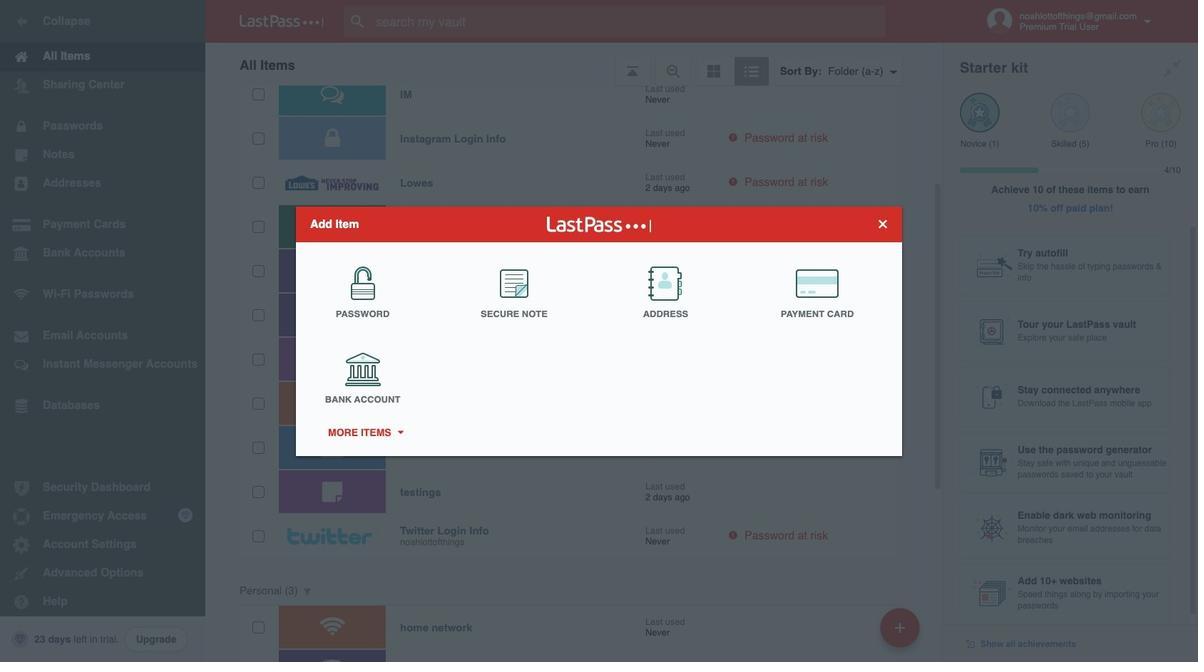 Task type: locate. For each thing, give the bounding box(es) containing it.
caret right image
[[395, 431, 405, 434]]

new item navigation
[[875, 604, 929, 663]]

main navigation navigation
[[0, 0, 205, 663]]

dialog
[[296, 207, 902, 456]]

vault options navigation
[[205, 43, 943, 86]]



Task type: describe. For each thing, give the bounding box(es) containing it.
Search search field
[[344, 6, 914, 37]]

search my vault text field
[[344, 6, 914, 37]]

new item image
[[895, 623, 905, 633]]

lastpass image
[[240, 15, 324, 28]]



Task type: vqa. For each thing, say whether or not it's contained in the screenshot.
text box
no



